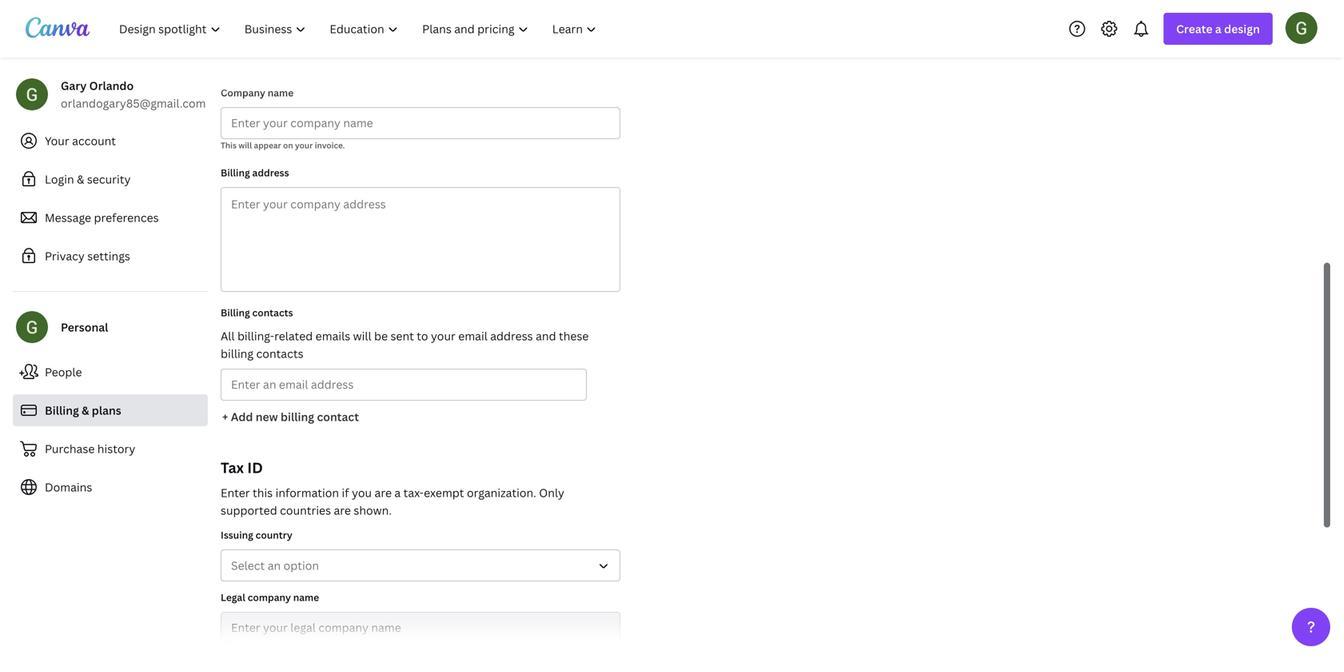 Task type: describe. For each thing, give the bounding box(es) containing it.
countries
[[280, 503, 331, 518]]

purchase
[[45, 441, 95, 456]]

only
[[539, 485, 565, 500]]

all billing-related emails will be sent to your email address and these billing contacts
[[221, 328, 589, 361]]

+ add new billing contact button
[[221, 401, 361, 433]]

gary
[[61, 78, 87, 93]]

a inside tax id enter this information if you are a tax-exempt organization. only supported countries are shown.
[[395, 485, 401, 500]]

tax-
[[404, 485, 424, 500]]

purchase history link
[[13, 433, 208, 465]]

billing & plans link
[[13, 394, 208, 426]]

country
[[256, 528, 293, 542]]

domains
[[45, 480, 92, 495]]

login & security link
[[13, 163, 208, 195]]

0 horizontal spatial address
[[252, 166, 289, 179]]

these
[[559, 328, 589, 344]]

message preferences link
[[13, 202, 208, 234]]

0 vertical spatial contacts
[[252, 306, 293, 319]]

privacy
[[45, 248, 85, 264]]

Select an option button
[[221, 550, 621, 582]]

account
[[72, 133, 116, 148]]

option
[[284, 558, 319, 573]]

all
[[221, 328, 235, 344]]

an
[[268, 558, 281, 573]]

people
[[45, 364, 82, 380]]

select
[[231, 558, 265, 573]]

shown.
[[354, 503, 392, 518]]

domains link
[[13, 471, 208, 503]]

privacy settings
[[45, 248, 130, 264]]

0 vertical spatial information
[[309, 52, 392, 72]]

select an option
[[231, 558, 319, 573]]

be
[[374, 328, 388, 344]]

legal
[[221, 591, 245, 604]]

invoice.
[[315, 140, 345, 151]]

related
[[274, 328, 313, 344]]

billing for billing address
[[221, 166, 250, 179]]

& for billing
[[82, 403, 89, 418]]

tax id enter this information if you are a tax-exempt organization. only supported countries are shown.
[[221, 458, 565, 518]]

gary orlando orlandogary85@gmail.com
[[61, 78, 206, 111]]

on
[[283, 140, 293, 151]]

login & security
[[45, 172, 131, 187]]

orlandogary85@gmail.com
[[61, 96, 206, 111]]

emails
[[316, 328, 350, 344]]

create a design button
[[1164, 13, 1273, 45]]

message
[[45, 210, 91, 225]]

company name
[[221, 86, 294, 99]]

company
[[221, 86, 265, 99]]

enter
[[221, 485, 250, 500]]

1 vertical spatial name
[[293, 591, 319, 604]]

this
[[253, 485, 273, 500]]

to
[[417, 328, 428, 344]]

this
[[221, 140, 237, 151]]

will inside all billing-related emails will be sent to your email address and these billing contacts
[[353, 328, 372, 344]]

supported
[[221, 503, 277, 518]]

team billing information for personal
[[221, 52, 481, 72]]

Enter your legal company name text field
[[231, 613, 610, 643]]

and
[[536, 328, 556, 344]]

0 vertical spatial your
[[295, 140, 313, 151]]

your inside all billing-related emails will be sent to your email address and these billing contacts
[[431, 328, 456, 344]]

+ add new billing contact
[[222, 409, 359, 424]]

billing-
[[238, 328, 274, 344]]



Task type: locate. For each thing, give the bounding box(es) containing it.
billing
[[221, 166, 250, 179], [221, 306, 250, 319], [45, 403, 79, 418]]

privacy settings link
[[13, 240, 208, 272]]

contacts
[[252, 306, 293, 319], [256, 346, 304, 361]]

address
[[252, 166, 289, 179], [491, 328, 533, 344]]

legal company name
[[221, 591, 319, 604]]

a
[[1216, 21, 1222, 36], [395, 485, 401, 500]]

0 vertical spatial will
[[239, 140, 252, 151]]

0 vertical spatial personal
[[420, 52, 481, 72]]

billing for billing contacts
[[221, 306, 250, 319]]

your account
[[45, 133, 116, 148]]

information inside tax id enter this information if you are a tax-exempt organization. only supported countries are shown.
[[276, 485, 339, 500]]

0 vertical spatial billing
[[262, 52, 305, 72]]

& left plans
[[82, 403, 89, 418]]

billing
[[262, 52, 305, 72], [221, 346, 254, 361], [281, 409, 314, 424]]

address inside all billing-related emails will be sent to your email address and these billing contacts
[[491, 328, 533, 344]]

purchase history
[[45, 441, 135, 456]]

you
[[352, 485, 372, 500]]

billing down this
[[221, 166, 250, 179]]

name right company at the left of page
[[268, 86, 294, 99]]

billing address
[[221, 166, 289, 179]]

0 vertical spatial name
[[268, 86, 294, 99]]

for
[[396, 52, 416, 72]]

organization.
[[467, 485, 537, 500]]

a left design
[[1216, 21, 1222, 36]]

0 vertical spatial address
[[252, 166, 289, 179]]

contact
[[317, 409, 359, 424]]

people link
[[13, 356, 208, 388]]

are
[[375, 485, 392, 500], [334, 503, 351, 518]]

billing inside all billing-related emails will be sent to your email address and these billing contacts
[[221, 346, 254, 361]]

your right to
[[431, 328, 456, 344]]

personal up people
[[61, 320, 108, 335]]

create
[[1177, 21, 1213, 36]]

1 vertical spatial contacts
[[256, 346, 304, 361]]

will right this
[[239, 140, 252, 151]]

preferences
[[94, 210, 159, 225]]

0 vertical spatial a
[[1216, 21, 1222, 36]]

your account link
[[13, 125, 208, 157]]

contacts inside all billing-related emails will be sent to your email address and these billing contacts
[[256, 346, 304, 361]]

will left the be
[[353, 328, 372, 344]]

&
[[77, 172, 84, 187], [82, 403, 89, 418]]

billing inside button
[[281, 409, 314, 424]]

0 horizontal spatial your
[[295, 140, 313, 151]]

+
[[222, 409, 228, 424]]

contacts up billing-
[[252, 306, 293, 319]]

billing for billing & plans
[[45, 403, 79, 418]]

1 vertical spatial address
[[491, 328, 533, 344]]

1 vertical spatial billing
[[221, 346, 254, 361]]

1 horizontal spatial a
[[1216, 21, 1222, 36]]

your
[[295, 140, 313, 151], [431, 328, 456, 344]]

id
[[247, 458, 263, 478]]

1 vertical spatial &
[[82, 403, 89, 418]]

billing & plans
[[45, 403, 121, 418]]

sent
[[391, 328, 414, 344]]

create a design
[[1177, 21, 1261, 36]]

gary orlando image
[[1286, 12, 1318, 44]]

orlando
[[89, 78, 134, 93]]

exempt
[[424, 485, 464, 500]]

information down top level navigation element
[[309, 52, 392, 72]]

contacts down related
[[256, 346, 304, 361]]

1 vertical spatial personal
[[61, 320, 108, 335]]

1 horizontal spatial will
[[353, 328, 372, 344]]

issuing
[[221, 528, 253, 542]]

0 vertical spatial &
[[77, 172, 84, 187]]

1 vertical spatial will
[[353, 328, 372, 344]]

top level navigation element
[[109, 13, 611, 45]]

personal right the for
[[420, 52, 481, 72]]

& right the login
[[77, 172, 84, 187]]

plans
[[92, 403, 121, 418]]

issuing country
[[221, 528, 293, 542]]

billing down people
[[45, 403, 79, 418]]

0 horizontal spatial will
[[239, 140, 252, 151]]

billing up company name
[[262, 52, 305, 72]]

0 vertical spatial billing
[[221, 166, 250, 179]]

& for login
[[77, 172, 84, 187]]

information up countries
[[276, 485, 339, 500]]

1 vertical spatial your
[[431, 328, 456, 344]]

personal
[[420, 52, 481, 72], [61, 320, 108, 335]]

your
[[45, 133, 69, 148]]

billing up all at the left
[[221, 306, 250, 319]]

message preferences
[[45, 210, 159, 225]]

this will appear on your invoice.
[[221, 140, 345, 151]]

if
[[342, 485, 349, 500]]

2 vertical spatial billing
[[281, 409, 314, 424]]

are down if at left bottom
[[334, 503, 351, 518]]

1 vertical spatial a
[[395, 485, 401, 500]]

will
[[239, 140, 252, 151], [353, 328, 372, 344]]

history
[[97, 441, 135, 456]]

address down appear
[[252, 166, 289, 179]]

email
[[459, 328, 488, 344]]

information
[[309, 52, 392, 72], [276, 485, 339, 500]]

company
[[248, 591, 291, 604]]

1 horizontal spatial your
[[431, 328, 456, 344]]

settings
[[87, 248, 130, 264]]

address left and
[[491, 328, 533, 344]]

appear
[[254, 140, 281, 151]]

1 vertical spatial are
[[334, 503, 351, 518]]

name
[[268, 86, 294, 99], [293, 591, 319, 604]]

security
[[87, 172, 131, 187]]

are up shown.
[[375, 485, 392, 500]]

new
[[256, 409, 278, 424]]

team
[[221, 52, 258, 72]]

your right on
[[295, 140, 313, 151]]

1 vertical spatial information
[[276, 485, 339, 500]]

a inside dropdown button
[[1216, 21, 1222, 36]]

name down option
[[293, 591, 319, 604]]

0 horizontal spatial are
[[334, 503, 351, 518]]

1 horizontal spatial personal
[[420, 52, 481, 72]]

0 vertical spatial are
[[375, 485, 392, 500]]

design
[[1225, 21, 1261, 36]]

1 vertical spatial billing
[[221, 306, 250, 319]]

a left tax-
[[395, 485, 401, 500]]

Enter your company address text field
[[222, 188, 620, 291]]

add
[[231, 409, 253, 424]]

Enter your company name text field
[[231, 108, 610, 138]]

billing right new
[[281, 409, 314, 424]]

billing contacts
[[221, 306, 293, 319]]

1 horizontal spatial address
[[491, 328, 533, 344]]

billing down all at the left
[[221, 346, 254, 361]]

tax
[[221, 458, 244, 478]]

1 horizontal spatial are
[[375, 485, 392, 500]]

login
[[45, 172, 74, 187]]

Enter an email address text field
[[231, 370, 577, 400]]

& inside "link"
[[77, 172, 84, 187]]

2 vertical spatial billing
[[45, 403, 79, 418]]

0 horizontal spatial a
[[395, 485, 401, 500]]

0 horizontal spatial personal
[[61, 320, 108, 335]]



Task type: vqa. For each thing, say whether or not it's contained in the screenshot.
countries
yes



